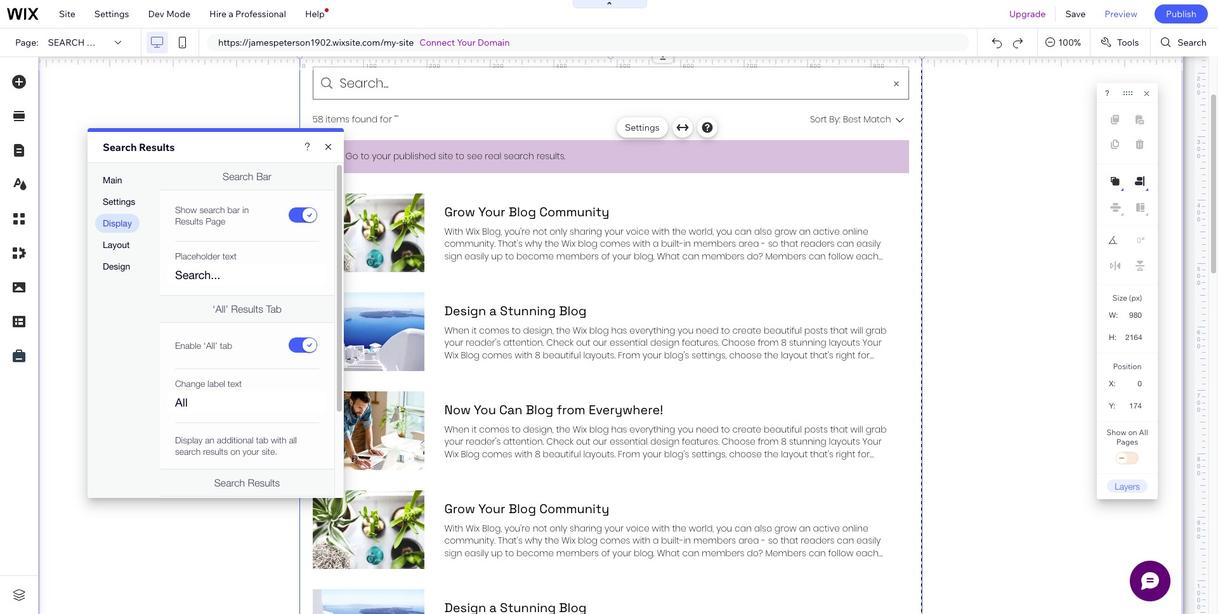 Task type: vqa. For each thing, say whether or not it's contained in the screenshot.
Search button
yes



Task type: locate. For each thing, give the bounding box(es) containing it.
search
[[1178, 37, 1207, 48], [103, 141, 137, 154]]

? button
[[1105, 89, 1110, 98]]

700
[[747, 62, 758, 69]]

search for search
[[1178, 37, 1207, 48]]

800
[[810, 62, 821, 69]]

0 vertical spatial search
[[1178, 37, 1207, 48]]

search for search results
[[103, 141, 137, 154]]

0 horizontal spatial search
[[103, 141, 137, 154]]

search button
[[1151, 29, 1218, 56]]

0
[[302, 62, 306, 69]]

search inside button
[[1178, 37, 1207, 48]]

1 horizontal spatial search
[[1178, 37, 1207, 48]]

0 vertical spatial settings
[[94, 8, 129, 20]]

search results
[[103, 141, 175, 154]]

preview button
[[1095, 0, 1147, 28]]

show on all pages
[[1107, 428, 1148, 447]]

1 vertical spatial search
[[103, 141, 137, 154]]

your
[[457, 37, 476, 48]]

None text field
[[1124, 232, 1141, 249], [1123, 306, 1147, 324], [1123, 329, 1147, 346], [1122, 375, 1147, 392], [1122, 397, 1147, 414], [1124, 232, 1141, 249], [1123, 306, 1147, 324], [1123, 329, 1147, 346], [1122, 375, 1147, 392], [1122, 397, 1147, 414]]

y:
[[1109, 402, 1116, 411]]

settings
[[94, 8, 129, 20], [625, 122, 660, 133]]

200
[[429, 62, 441, 69]]

900
[[873, 62, 885, 69]]

mode
[[166, 8, 190, 20]]

results
[[87, 37, 126, 48]]

position
[[1113, 362, 1142, 371]]

tools
[[1117, 37, 1139, 48]]

?
[[1105, 89, 1110, 98]]

100
[[366, 62, 377, 69]]

save
[[1066, 8, 1086, 20]]

show
[[1107, 428, 1127, 437]]

search left results
[[103, 141, 137, 154]]

600
[[683, 62, 695, 69]]

1 horizontal spatial settings
[[625, 122, 660, 133]]

switch
[[1115, 450, 1140, 468]]

preview
[[1105, 8, 1138, 20]]

search down publish
[[1178, 37, 1207, 48]]

x:
[[1109, 379, 1116, 388]]

hire
[[209, 8, 227, 20]]

https://jamespeterson1902.wixsite.com/my-site connect your domain
[[218, 37, 510, 48]]

w:
[[1109, 311, 1118, 320]]

300
[[493, 62, 504, 69]]

0 horizontal spatial settings
[[94, 8, 129, 20]]

hire a professional
[[209, 8, 286, 20]]

search results
[[48, 37, 126, 48]]



Task type: describe. For each thing, give the bounding box(es) containing it.
publish
[[1166, 8, 1197, 20]]

site
[[59, 8, 75, 20]]

connect
[[420, 37, 455, 48]]

100% button
[[1038, 29, 1090, 56]]

on
[[1128, 428, 1138, 437]]

all
[[1139, 428, 1148, 437]]

dev
[[148, 8, 164, 20]]

pages
[[1117, 437, 1138, 447]]

layers button
[[1107, 480, 1148, 493]]

size
[[1113, 293, 1127, 303]]

500
[[620, 62, 631, 69]]

°
[[1142, 236, 1145, 245]]

tools button
[[1091, 29, 1151, 56]]

site
[[399, 37, 414, 48]]

save button
[[1056, 0, 1095, 28]]

h:
[[1109, 333, 1117, 342]]

(px)
[[1129, 293, 1142, 303]]

search
[[48, 37, 85, 48]]

a
[[229, 8, 233, 20]]

size (px)
[[1113, 293, 1142, 303]]

1 vertical spatial settings
[[625, 122, 660, 133]]

dev mode
[[148, 8, 190, 20]]

100%
[[1059, 37, 1081, 48]]

upgrade
[[1010, 8, 1046, 20]]

results
[[139, 141, 175, 154]]

help
[[305, 8, 325, 20]]

publish button
[[1155, 4, 1208, 23]]

https://jamespeterson1902.wixsite.com/my-
[[218, 37, 399, 48]]

layers
[[1115, 481, 1140, 492]]

400
[[556, 62, 568, 69]]

domain
[[478, 37, 510, 48]]

professional
[[235, 8, 286, 20]]



